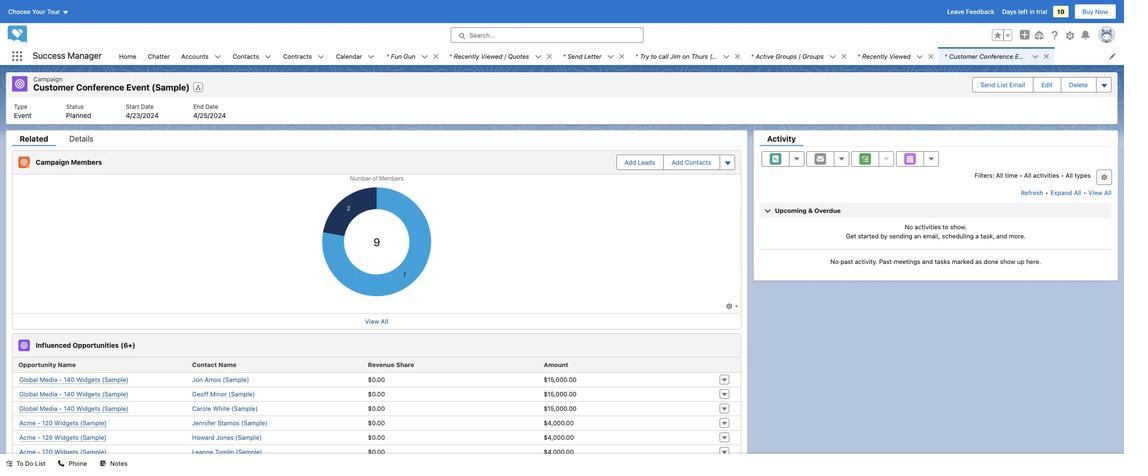 Task type: locate. For each thing, give the bounding box(es) containing it.
3 global media - 140 widgets (sample) from the top
[[19, 405, 128, 412]]

add leads
[[624, 158, 655, 166]]

to for call
[[651, 52, 657, 60]]

0 horizontal spatial add
[[624, 158, 636, 166]]

media for geoff minor (sample)
[[40, 390, 57, 398]]

2 vertical spatial global
[[19, 405, 38, 412]]

to inside list item
[[651, 52, 657, 60]]

on
[[682, 52, 690, 60]]

1 horizontal spatial list
[[997, 81, 1008, 89]]

3 140 from the top
[[64, 405, 75, 412]]

conference up send list email button
[[979, 52, 1013, 60]]

1 $15,000.00 from the top
[[544, 376, 577, 384]]

3 global from the top
[[19, 405, 38, 412]]

text default image inside to do list 'button'
[[6, 460, 13, 467]]

4 $0.00 from the top
[[368, 419, 385, 427]]

1 name from the left
[[58, 361, 76, 369]]

2 $15,000.00 from the top
[[544, 390, 577, 398]]

event up start
[[126, 82, 150, 93]]

1 vertical spatial activities
[[915, 223, 941, 231]]

end date 4/25/2024
[[193, 103, 226, 119]]

action element
[[716, 357, 741, 373]]

0 vertical spatial global media - 140 widgets (sample) link
[[19, 376, 128, 384]]

0 vertical spatial and
[[996, 232, 1007, 240]]

1 horizontal spatial viewed
[[889, 52, 911, 60]]

6 $0.00 from the top
[[368, 448, 385, 456]]

3 * from the left
[[563, 52, 566, 60]]

leave feedback
[[947, 8, 994, 15]]

0 vertical spatial list
[[113, 47, 1124, 65]]

1 horizontal spatial view all link
[[1088, 185, 1112, 200]]

2 vertical spatial 120
[[42, 448, 53, 456]]

date for 4/23/2024
[[141, 103, 154, 110]]

activities up "email,"
[[915, 223, 941, 231]]

| left quotes
[[504, 52, 506, 60]]

2 $0.00 from the top
[[368, 390, 385, 398]]

acme - 120 widgets (sample) link for howard
[[19, 434, 107, 442]]

0 vertical spatial campaign
[[33, 75, 63, 83]]

1 * from the left
[[386, 52, 389, 60]]

list
[[997, 81, 1008, 89], [35, 460, 45, 468]]

1 vertical spatial no
[[830, 258, 839, 265]]

120
[[42, 419, 53, 427], [42, 434, 53, 441], [42, 448, 53, 456]]

jennifer stamos (sample) link
[[192, 419, 268, 427]]

0 horizontal spatial date
[[141, 103, 154, 110]]

more.
[[1009, 232, 1026, 240]]

2 vertical spatial acme - 120 widgets (sample)
[[19, 448, 107, 456]]

1 vertical spatial $15,000.00
[[544, 390, 577, 398]]

1 $4,000.00 from the top
[[544, 419, 574, 427]]

campaign down success
[[33, 75, 63, 83]]

add right leads
[[672, 158, 683, 166]]

0 vertical spatial contacts
[[233, 52, 259, 60]]

view all link inside campaign members element
[[365, 317, 388, 325]]

expand
[[1051, 189, 1072, 196]]

1 vertical spatial view
[[365, 317, 379, 325]]

0 vertical spatial activities
[[1033, 171, 1059, 179]]

jones
[[216, 434, 234, 442]]

1 horizontal spatial no
[[905, 223, 913, 231]]

1 horizontal spatial contacts
[[685, 158, 711, 166]]

1 vertical spatial conference
[[76, 82, 124, 93]]

global for jon amos (sample)
[[19, 376, 38, 383]]

0 vertical spatial event
[[1015, 52, 1031, 60]]

1 vertical spatial list
[[6, 97, 1117, 124]]

* customer conference event (sample)
[[944, 52, 1059, 60]]

1 horizontal spatial date
[[205, 103, 218, 110]]

1 horizontal spatial customer
[[949, 52, 978, 60]]

2 global from the top
[[19, 390, 38, 398]]

0 horizontal spatial view
[[365, 317, 379, 325]]

1 vertical spatial event
[[126, 82, 150, 93]]

0 horizontal spatial contacts
[[233, 52, 259, 60]]

overdue
[[814, 207, 841, 214]]

group
[[992, 29, 1012, 41]]

1 vertical spatial send
[[981, 81, 995, 89]]

$4,000.00 for leanne tomlin (sample)
[[544, 448, 574, 456]]

5 $0.00 from the top
[[368, 434, 385, 442]]

0 horizontal spatial recently
[[454, 52, 479, 60]]

name up jon amos (sample)
[[219, 361, 236, 369]]

date up 4/23/2024
[[141, 103, 154, 110]]

| right active
[[799, 52, 801, 60]]

notes
[[110, 460, 127, 468]]

add inside add leads button
[[624, 158, 636, 166]]

$0.00 for geoff minor (sample)
[[368, 390, 385, 398]]

0 vertical spatial $4,000.00
[[544, 419, 574, 427]]

1 horizontal spatial event
[[126, 82, 150, 93]]

$0.00 for howard jones (sample)
[[368, 434, 385, 442]]

fun
[[391, 52, 402, 60]]

• up the expand
[[1061, 171, 1064, 179]]

customer
[[949, 52, 978, 60], [33, 82, 74, 93]]

acme - 120 widgets (sample) link for leanne
[[19, 448, 107, 456]]

text default image right the contracts
[[318, 53, 324, 60]]

list item
[[380, 47, 443, 65], [443, 47, 557, 65], [557, 47, 629, 65], [629, 47, 745, 65], [745, 47, 852, 65], [852, 47, 939, 65], [939, 47, 1059, 65]]

2 vertical spatial global media - 140 widgets (sample)
[[19, 405, 128, 412]]

2 recently from the left
[[862, 52, 888, 60]]

• down types
[[1083, 189, 1086, 196]]

event down type
[[14, 111, 31, 119]]

conference
[[979, 52, 1013, 60], [76, 82, 124, 93]]

5 list item from the left
[[745, 47, 852, 65]]

refresh
[[1021, 189, 1043, 196]]

acme - 120 widgets (sample) for leanne
[[19, 448, 107, 456]]

0 vertical spatial acme - 120 widgets (sample)
[[19, 419, 107, 427]]

acme for howard jones (sample)
[[19, 434, 36, 441]]

0 vertical spatial acme
[[19, 419, 36, 427]]

3 global media - 140 widgets (sample) link from the top
[[19, 405, 128, 413]]

global media - 140 widgets (sample) link
[[19, 376, 128, 384], [19, 390, 128, 398], [19, 405, 128, 413]]

2 name from the left
[[219, 361, 236, 369]]

4 * from the left
[[635, 52, 638, 60]]

chatter
[[148, 52, 170, 60]]

1 vertical spatial $4,000.00
[[544, 434, 574, 442]]

to right try
[[651, 52, 657, 60]]

amount element
[[540, 357, 716, 373]]

global media - 140 widgets (sample)
[[19, 376, 128, 383], [19, 390, 128, 398], [19, 405, 128, 412]]

7 * from the left
[[944, 52, 947, 60]]

1 vertical spatial and
[[922, 258, 933, 265]]

5 * from the left
[[751, 52, 754, 60]]

0 horizontal spatial customer
[[33, 82, 74, 93]]

view inside campaign members element
[[365, 317, 379, 325]]

2 global media - 140 widgets (sample) link from the top
[[19, 390, 128, 398]]

1 vertical spatial media
[[40, 390, 57, 398]]

no
[[905, 223, 913, 231], [830, 258, 839, 265]]

as
[[975, 258, 982, 265]]

send left letter
[[568, 52, 583, 60]]

0 horizontal spatial |
[[504, 52, 506, 60]]

to do list
[[16, 460, 45, 468]]

name down influenced
[[58, 361, 76, 369]]

to inside no activities to show. get started by sending an email, scheduling a task, and more.
[[943, 223, 948, 231]]

0 vertical spatial 140
[[64, 376, 75, 383]]

|
[[504, 52, 506, 60], [799, 52, 801, 60]]

0 vertical spatial to
[[651, 52, 657, 60]]

1 vertical spatial acme - 120 widgets (sample)
[[19, 434, 107, 441]]

0 horizontal spatial event
[[14, 111, 31, 119]]

all up the revenue
[[381, 317, 388, 325]]

1 | from the left
[[504, 52, 506, 60]]

2 acme - 120 widgets (sample) link from the top
[[19, 434, 107, 442]]

1 vertical spatial contacts
[[685, 158, 711, 166]]

carole
[[192, 405, 211, 413]]

name for contact name
[[219, 361, 236, 369]]

1 viewed from the left
[[481, 52, 502, 60]]

2 date from the left
[[205, 103, 218, 110]]

* try to call jim on thurs (sample)
[[635, 52, 736, 60]]

event inside list item
[[1015, 52, 1031, 60]]

no inside no activities to show. get started by sending an email, scheduling a task, and more.
[[905, 223, 913, 231]]

get
[[846, 232, 856, 240]]

white
[[213, 405, 230, 413]]

1 global media - 140 widgets (sample) link from the top
[[19, 376, 128, 384]]

1 global from the top
[[19, 376, 38, 383]]

1 vertical spatial global
[[19, 390, 38, 398]]

$0.00 for leanne tomlin (sample)
[[368, 448, 385, 456]]

marked
[[952, 258, 974, 265]]

add left leads
[[624, 158, 636, 166]]

* recently viewed
[[857, 52, 911, 60]]

1 horizontal spatial to
[[943, 223, 948, 231]]

$15,000.00 for carole white (sample)
[[544, 405, 577, 413]]

success
[[33, 51, 65, 61]]

view up the revenue
[[365, 317, 379, 325]]

send left 'email'
[[981, 81, 995, 89]]

no up sending
[[905, 223, 913, 231]]

1 120 from the top
[[42, 419, 53, 427]]

1 vertical spatial global media - 140 widgets (sample) link
[[19, 390, 128, 398]]

3 acme - 120 widgets (sample) link from the top
[[19, 448, 107, 456]]

geoff minor (sample)
[[192, 390, 255, 398]]

| for groups
[[799, 52, 801, 60]]

leanne
[[192, 448, 213, 456]]

2 | from the left
[[799, 52, 801, 60]]

date inside end date 4/25/2024
[[205, 103, 218, 110]]

1 vertical spatial to
[[943, 223, 948, 231]]

time
[[1005, 171, 1018, 179]]

4 list item from the left
[[629, 47, 745, 65]]

1 horizontal spatial groups
[[802, 52, 824, 60]]

view all link up the revenue
[[365, 317, 388, 325]]

view all link
[[1088, 185, 1112, 200], [365, 317, 388, 325]]

3 120 from the top
[[42, 448, 53, 456]]

text default image inside contracts list item
[[318, 53, 324, 60]]

3 $4,000.00 from the top
[[544, 448, 574, 456]]

1 horizontal spatial name
[[219, 361, 236, 369]]

120 for jennifer stamos (sample)
[[42, 419, 53, 427]]

2 * from the left
[[449, 52, 452, 60]]

text default image
[[432, 53, 439, 60], [618, 53, 625, 60], [841, 53, 847, 60], [928, 53, 934, 60], [214, 53, 221, 60], [265, 53, 272, 60], [368, 53, 375, 60], [421, 53, 428, 60], [535, 53, 542, 60], [607, 53, 614, 60], [723, 53, 730, 60], [829, 53, 836, 60], [1032, 53, 1039, 60], [6, 460, 13, 467], [58, 460, 65, 467], [100, 460, 106, 467]]

3 acme from the top
[[19, 448, 36, 456]]

add for add leads
[[624, 158, 636, 166]]

past
[[879, 258, 892, 265]]

done
[[984, 258, 998, 265]]

text default image up edit button
[[1043, 53, 1050, 60]]

6 * from the left
[[857, 52, 860, 60]]

edit button
[[1034, 77, 1060, 92]]

2 vertical spatial 140
[[64, 405, 75, 412]]

by
[[881, 232, 888, 240]]

a
[[975, 232, 979, 240]]

0 horizontal spatial send
[[568, 52, 583, 60]]

add inside add contacts button
[[672, 158, 683, 166]]

share
[[396, 361, 414, 369]]

2 120 from the top
[[42, 434, 53, 441]]

3 acme - 120 widgets (sample) from the top
[[19, 448, 107, 456]]

gun
[[403, 52, 415, 60]]

text default image inside accounts list item
[[214, 53, 221, 60]]

and right task,
[[996, 232, 1007, 240]]

0 horizontal spatial activities
[[915, 223, 941, 231]]

1 recently from the left
[[454, 52, 479, 60]]

acme - 120 widgets (sample) link
[[19, 419, 107, 427], [19, 434, 107, 442], [19, 448, 107, 456]]

0 vertical spatial global media - 140 widgets (sample)
[[19, 376, 128, 383]]

2 vertical spatial media
[[40, 405, 57, 412]]

stamos
[[217, 419, 239, 427]]

customer up status at the top of page
[[33, 82, 74, 93]]

and left 'tasks'
[[922, 258, 933, 265]]

acme - 120 widgets (sample) for howard
[[19, 434, 107, 441]]

text default image for customer conference event (sample)
[[1043, 53, 1050, 60]]

0 horizontal spatial view all link
[[365, 317, 388, 325]]

1 acme - 120 widgets (sample) link from the top
[[19, 419, 107, 427]]

viewed for * recently viewed
[[889, 52, 911, 60]]

global for carole white (sample)
[[19, 405, 38, 412]]

list containing home
[[113, 47, 1124, 65]]

0 horizontal spatial list
[[35, 460, 45, 468]]

2 vertical spatial acme
[[19, 448, 36, 456]]

3 media from the top
[[40, 405, 57, 412]]

1 horizontal spatial and
[[996, 232, 1007, 240]]

0 vertical spatial send
[[568, 52, 583, 60]]

acme for jennifer stamos (sample)
[[19, 419, 36, 427]]

list containing event
[[6, 97, 1117, 124]]

2 media from the top
[[40, 390, 57, 398]]

text default image left active
[[734, 53, 741, 60]]

1 vertical spatial acme - 120 widgets (sample) link
[[19, 434, 107, 442]]

filters:
[[975, 171, 994, 179]]

1 vertical spatial global media - 140 widgets (sample)
[[19, 390, 128, 398]]

contacts link
[[227, 47, 265, 65]]

0 vertical spatial view all link
[[1088, 185, 1112, 200]]

date inside start date 4/23/2024
[[141, 103, 154, 110]]

date up 4/25/2024
[[205, 103, 218, 110]]

$15,000.00
[[544, 376, 577, 384], [544, 390, 577, 398], [544, 405, 577, 413]]

types
[[1075, 171, 1091, 179]]

0 horizontal spatial groups
[[776, 52, 797, 60]]

0 vertical spatial 120
[[42, 419, 53, 427]]

2 vertical spatial acme - 120 widgets (sample) link
[[19, 448, 107, 456]]

2 horizontal spatial event
[[1015, 52, 1031, 60]]

1 date from the left
[[141, 103, 154, 110]]

recently
[[454, 52, 479, 60], [862, 52, 888, 60]]

conference up status at the top of page
[[76, 82, 124, 93]]

1 acme from the top
[[19, 419, 36, 427]]

acme - 120 widgets (sample)
[[19, 419, 107, 427], [19, 434, 107, 441], [19, 448, 107, 456]]

1 add from the left
[[624, 158, 636, 166]]

2 $4,000.00 from the top
[[544, 434, 574, 442]]

1 horizontal spatial recently
[[862, 52, 888, 60]]

campaign
[[33, 75, 63, 83], [36, 158, 69, 166]]

0 vertical spatial $15,000.00
[[544, 376, 577, 384]]

choose your tour button
[[8, 4, 69, 19]]

sending
[[889, 232, 912, 240]]

contacts inside list item
[[233, 52, 259, 60]]

no left "past"
[[830, 258, 839, 265]]

add leads button
[[617, 155, 663, 169]]

media for carole white (sample)
[[40, 405, 57, 412]]

0 horizontal spatial viewed
[[481, 52, 502, 60]]

2 vertical spatial $15,000.00
[[544, 405, 577, 413]]

list
[[113, 47, 1124, 65], [6, 97, 1117, 124]]

0 vertical spatial global
[[19, 376, 38, 383]]

campaign inside 'link'
[[36, 158, 69, 166]]

2 viewed from the left
[[889, 52, 911, 60]]

$4,000.00 for howard jones (sample)
[[544, 434, 574, 442]]

activities up "refresh"
[[1033, 171, 1059, 179]]

120 for howard jones (sample)
[[42, 434, 53, 441]]

1 $0.00 from the top
[[368, 376, 385, 384]]

send inside list item
[[568, 52, 583, 60]]

customer down 'leave feedback'
[[949, 52, 978, 60]]

0 vertical spatial no
[[905, 223, 913, 231]]

6 list item from the left
[[852, 47, 939, 65]]

manager
[[68, 51, 102, 61]]

name
[[58, 361, 76, 369], [219, 361, 236, 369]]

list for home link
[[6, 97, 1117, 124]]

end
[[193, 103, 204, 110]]

0 vertical spatial customer
[[949, 52, 978, 60]]

1 horizontal spatial |
[[799, 52, 801, 60]]

1 horizontal spatial view
[[1088, 189, 1103, 196]]

0 vertical spatial conference
[[979, 52, 1013, 60]]

buy now button
[[1074, 4, 1116, 19]]

add
[[624, 158, 636, 166], [672, 158, 683, 166]]

140 for jon
[[64, 376, 75, 383]]

0 vertical spatial list
[[997, 81, 1008, 89]]

revenue share
[[368, 361, 414, 369]]

• left the expand
[[1045, 189, 1048, 196]]

buy
[[1082, 8, 1093, 15]]

*
[[386, 52, 389, 60], [449, 52, 452, 60], [563, 52, 566, 60], [635, 52, 638, 60], [751, 52, 754, 60], [857, 52, 860, 60], [944, 52, 947, 60]]

* for * try to call jim on thurs (sample)
[[635, 52, 638, 60]]

phone
[[69, 460, 87, 468]]

recently for recently viewed
[[862, 52, 888, 60]]

0 horizontal spatial name
[[58, 361, 76, 369]]

2 140 from the top
[[64, 390, 75, 398]]

$4,000.00 for jennifer stamos (sample)
[[544, 419, 574, 427]]

2 vertical spatial event
[[14, 111, 31, 119]]

global
[[19, 376, 38, 383], [19, 390, 38, 398], [19, 405, 38, 412]]

1 horizontal spatial send
[[981, 81, 995, 89]]

2 global media - 140 widgets (sample) from the top
[[19, 390, 128, 398]]

feedback
[[966, 8, 994, 15]]

1 vertical spatial list
[[35, 460, 45, 468]]

list right do
[[35, 460, 45, 468]]

view all link down types
[[1088, 185, 1112, 200]]

acme - 120 widgets (sample) for jennifer
[[19, 419, 107, 427]]

opportunity
[[18, 361, 56, 369]]

3 $0.00 from the top
[[368, 405, 385, 413]]

0 vertical spatial acme - 120 widgets (sample) link
[[19, 419, 107, 427]]

activity.
[[855, 258, 877, 265]]

2 acme from the top
[[19, 434, 36, 441]]

(sample)
[[710, 52, 736, 60], [1033, 52, 1059, 60], [152, 82, 190, 93], [102, 376, 128, 383], [223, 376, 249, 384], [102, 390, 128, 398], [229, 390, 255, 398], [102, 405, 128, 412], [231, 405, 258, 413], [80, 419, 107, 427], [241, 419, 268, 427], [80, 434, 107, 441], [235, 434, 262, 442], [80, 448, 107, 456], [236, 448, 262, 456]]

1 vertical spatial 140
[[64, 390, 75, 398]]

acme
[[19, 419, 36, 427], [19, 434, 36, 441], [19, 448, 36, 456]]

viewed for * recently viewed | quotes
[[481, 52, 502, 60]]

1 vertical spatial acme
[[19, 434, 36, 441]]

1 vertical spatial campaign
[[36, 158, 69, 166]]

2 vertical spatial $4,000.00
[[544, 448, 574, 456]]

widgets
[[76, 376, 100, 383], [76, 390, 100, 398], [76, 405, 100, 412], [54, 419, 78, 427], [54, 434, 78, 441], [54, 448, 78, 456]]

0 vertical spatial media
[[40, 376, 57, 383]]

text default image
[[546, 53, 553, 60], [734, 53, 741, 60], [1043, 53, 1050, 60], [318, 53, 324, 60], [916, 53, 923, 60]]

1 horizontal spatial add
[[672, 158, 683, 166]]

1 acme - 120 widgets (sample) from the top
[[19, 419, 107, 427]]

event up 'email'
[[1015, 52, 1031, 60]]

(6+)
[[121, 341, 135, 349]]

2 acme - 120 widgets (sample) from the top
[[19, 434, 107, 441]]

list left 'email'
[[997, 81, 1008, 89]]

1 horizontal spatial conference
[[979, 52, 1013, 60]]

1 vertical spatial view all link
[[365, 317, 388, 325]]

0 horizontal spatial and
[[922, 258, 933, 265]]

viewed
[[481, 52, 502, 60], [889, 52, 911, 60]]

no past activity. past meetings and tasks marked as done show up here.
[[830, 258, 1041, 265]]

to left show.
[[943, 223, 948, 231]]

1 global media - 140 widgets (sample) from the top
[[19, 376, 128, 383]]

* for * send letter
[[563, 52, 566, 60]]

campaign members link
[[36, 158, 106, 166]]

and
[[996, 232, 1007, 240], [922, 258, 933, 265]]

global media - 140 widgets (sample) link for jon
[[19, 376, 128, 384]]

media
[[40, 376, 57, 383], [40, 390, 57, 398], [40, 405, 57, 412]]

view down types
[[1088, 189, 1103, 196]]

text default image down search... button
[[546, 53, 553, 60]]

0 horizontal spatial to
[[651, 52, 657, 60]]

1 140 from the top
[[64, 376, 75, 383]]

0 horizontal spatial conference
[[76, 82, 124, 93]]

1 vertical spatial 120
[[42, 434, 53, 441]]

3 $15,000.00 from the top
[[544, 405, 577, 413]]

minor
[[210, 390, 227, 398]]

1 media from the top
[[40, 376, 57, 383]]

campaign down related link
[[36, 158, 69, 166]]

phone button
[[52, 454, 93, 473]]

2 add from the left
[[672, 158, 683, 166]]

text default image inside contacts list item
[[265, 53, 272, 60]]

0 horizontal spatial no
[[830, 258, 839, 265]]



Task type: describe. For each thing, give the bounding box(es) containing it.
1 list item from the left
[[380, 47, 443, 65]]

* for * recently viewed
[[857, 52, 860, 60]]

meetings
[[894, 258, 920, 265]]

customer conference event (sample)
[[33, 82, 190, 93]]

choose your tour
[[8, 8, 60, 15]]

try
[[640, 52, 649, 60]]

influenced opportunities element
[[12, 333, 741, 473]]

contracts
[[283, 52, 312, 60]]

campaign for campaign members
[[36, 158, 69, 166]]

notes button
[[94, 454, 133, 473]]

global media - 140 widgets (sample) for carole
[[19, 405, 128, 412]]

filters: all time • all activities • all types
[[975, 171, 1091, 179]]

leanne tomlin (sample)
[[192, 448, 262, 456]]

campaign for campaign
[[33, 75, 63, 83]]

thurs
[[691, 52, 708, 60]]

activity link
[[759, 134, 804, 146]]

do
[[25, 460, 33, 468]]

status planned
[[66, 103, 91, 119]]

search... button
[[451, 27, 643, 43]]

carole white (sample)
[[192, 405, 258, 413]]

chatter link
[[142, 47, 176, 65]]

140 for carole
[[64, 405, 75, 412]]

calendar list item
[[330, 47, 380, 65]]

howard jones (sample) link
[[192, 434, 262, 442]]

details link
[[62, 134, 101, 146]]

text default image inside "phone" button
[[58, 460, 65, 467]]

conference inside list item
[[979, 52, 1013, 60]]

calendar link
[[330, 47, 368, 65]]

accounts link
[[176, 47, 214, 65]]

jennifer
[[192, 419, 216, 427]]

opportunity name
[[18, 361, 76, 369]]

1 groups from the left
[[776, 52, 797, 60]]

leave feedback link
[[947, 8, 994, 15]]

global media - 140 widgets (sample) link for carole
[[19, 405, 128, 413]]

no for past
[[830, 258, 839, 265]]

an
[[914, 232, 921, 240]]

text default image for recently viewed | quotes
[[546, 53, 553, 60]]

up
[[1017, 258, 1024, 265]]

opportunity name element
[[13, 357, 188, 373]]

* for * customer conference event (sample)
[[944, 52, 947, 60]]

search...
[[469, 31, 495, 39]]

global for geoff minor (sample)
[[19, 390, 38, 398]]

call
[[659, 52, 669, 60]]

send list email
[[981, 81, 1025, 89]]

media for jon amos (sample)
[[40, 376, 57, 383]]

| for quotes
[[504, 52, 506, 60]]

jon amos (sample)
[[192, 376, 249, 384]]

to do list button
[[0, 454, 51, 473]]

show
[[1000, 258, 1015, 265]]

activities inside no activities to show. get started by sending an email, scheduling a task, and more.
[[915, 223, 941, 231]]

$15,000.00 for geoff minor (sample)
[[544, 390, 577, 398]]

add contacts button
[[664, 155, 719, 169]]

buy now
[[1082, 8, 1108, 15]]

global media - 140 widgets (sample) for jon
[[19, 376, 128, 383]]

howard
[[192, 434, 215, 442]]

in
[[1030, 8, 1035, 15]]

all inside campaign members element
[[381, 317, 388, 325]]

all right the expand
[[1074, 189, 1081, 196]]

* for * fun gun
[[386, 52, 389, 60]]

all right the expand all button
[[1104, 189, 1112, 196]]

carole white (sample) link
[[192, 405, 258, 413]]

revenue share element
[[364, 357, 540, 373]]

email
[[1009, 81, 1025, 89]]

status
[[66, 103, 84, 110]]

1 vertical spatial customer
[[33, 82, 74, 93]]

text default image for try to call jim on thurs (sample)
[[734, 53, 741, 60]]

text default image inside calendar list item
[[368, 53, 375, 60]]

days left in trial
[[1002, 8, 1047, 15]]

global media - 140 widgets (sample) for geoff
[[19, 390, 128, 398]]

140 for geoff
[[64, 390, 75, 398]]

text default image right * recently viewed
[[916, 53, 923, 60]]

refresh • expand all • view all
[[1021, 189, 1112, 196]]

list for leave feedback link
[[113, 47, 1124, 65]]

all right time
[[1024, 171, 1031, 179]]

recently for recently viewed | quotes
[[454, 52, 479, 60]]

2 list item from the left
[[443, 47, 557, 65]]

* for * recently viewed | quotes
[[449, 52, 452, 60]]

&
[[808, 207, 813, 214]]

name for opportunity name
[[58, 361, 76, 369]]

$0.00 for carole white (sample)
[[368, 405, 385, 413]]

tasks
[[935, 258, 950, 265]]

7 list item from the left
[[939, 47, 1059, 65]]

contacts list item
[[227, 47, 277, 65]]

no activities to show. get started by sending an email, scheduling a task, and more.
[[846, 223, 1026, 240]]

global media - 140 widgets (sample) link for geoff
[[19, 390, 128, 398]]

all left types
[[1066, 171, 1073, 179]]

contact name
[[192, 361, 236, 369]]

* recently viewed | quotes
[[449, 52, 529, 60]]

leads
[[638, 158, 655, 166]]

trial
[[1036, 8, 1047, 15]]

tomlin
[[215, 448, 234, 456]]

activity
[[767, 134, 796, 143]]

4/23/2024
[[126, 111, 159, 119]]

geoff
[[192, 390, 208, 398]]

and inside no activities to show. get started by sending an email, scheduling a task, and more.
[[996, 232, 1007, 240]]

details
[[69, 134, 93, 143]]

1 horizontal spatial activities
[[1033, 171, 1059, 179]]

* send letter
[[563, 52, 601, 60]]

delete button
[[1061, 77, 1096, 92]]

list inside 'button'
[[35, 460, 45, 468]]

2 groups from the left
[[802, 52, 824, 60]]

influenced
[[36, 341, 71, 349]]

accounts
[[181, 52, 209, 60]]

add for add contacts
[[672, 158, 683, 166]]

acme - 120 widgets (sample) link for jennifer
[[19, 419, 107, 427]]

accounts list item
[[176, 47, 227, 65]]

$15,000.00 for jon amos (sample)
[[544, 376, 577, 384]]

started
[[858, 232, 879, 240]]

• right time
[[1019, 171, 1022, 179]]

* fun gun
[[386, 52, 415, 60]]

contracts list item
[[277, 47, 330, 65]]

contracts link
[[277, 47, 318, 65]]

success manager
[[33, 51, 102, 61]]

* for * active groups | groups
[[751, 52, 754, 60]]

now
[[1095, 8, 1108, 15]]

contact name element
[[188, 357, 364, 373]]

upcoming & overdue
[[775, 207, 841, 214]]

active
[[756, 52, 774, 60]]

to for show.
[[943, 223, 948, 231]]

send inside button
[[981, 81, 995, 89]]

campaign members element
[[12, 150, 743, 329]]

jon amos (sample) link
[[192, 376, 249, 384]]

home
[[119, 52, 136, 60]]

edit
[[1041, 81, 1053, 89]]

date for 4/25/2024
[[205, 103, 218, 110]]

past
[[840, 258, 853, 265]]

contacts inside button
[[685, 158, 711, 166]]

no for activities
[[905, 223, 913, 231]]

$0.00 for jon amos (sample)
[[368, 376, 385, 384]]

show.
[[950, 223, 967, 231]]

all left time
[[996, 171, 1003, 179]]

120 for leanne tomlin (sample)
[[42, 448, 53, 456]]

refresh button
[[1020, 185, 1044, 200]]

email,
[[923, 232, 940, 240]]

3 list item from the left
[[557, 47, 629, 65]]

planned
[[66, 111, 91, 119]]

delete
[[1069, 81, 1088, 89]]

left
[[1018, 8, 1028, 15]]

text default image inside notes button
[[100, 460, 106, 467]]

customer inside list item
[[949, 52, 978, 60]]

jennifer stamos (sample)
[[192, 419, 268, 427]]

amos
[[205, 376, 221, 384]]

view all
[[365, 317, 388, 325]]

list inside button
[[997, 81, 1008, 89]]

related link
[[12, 134, 56, 146]]

influenced opportunities (6+)
[[36, 341, 135, 349]]

acme for leanne tomlin (sample)
[[19, 448, 36, 456]]

$0.00 for jennifer stamos (sample)
[[368, 419, 385, 427]]

0 vertical spatial view
[[1088, 189, 1103, 196]]



Task type: vqa. For each thing, say whether or not it's contained in the screenshot.


